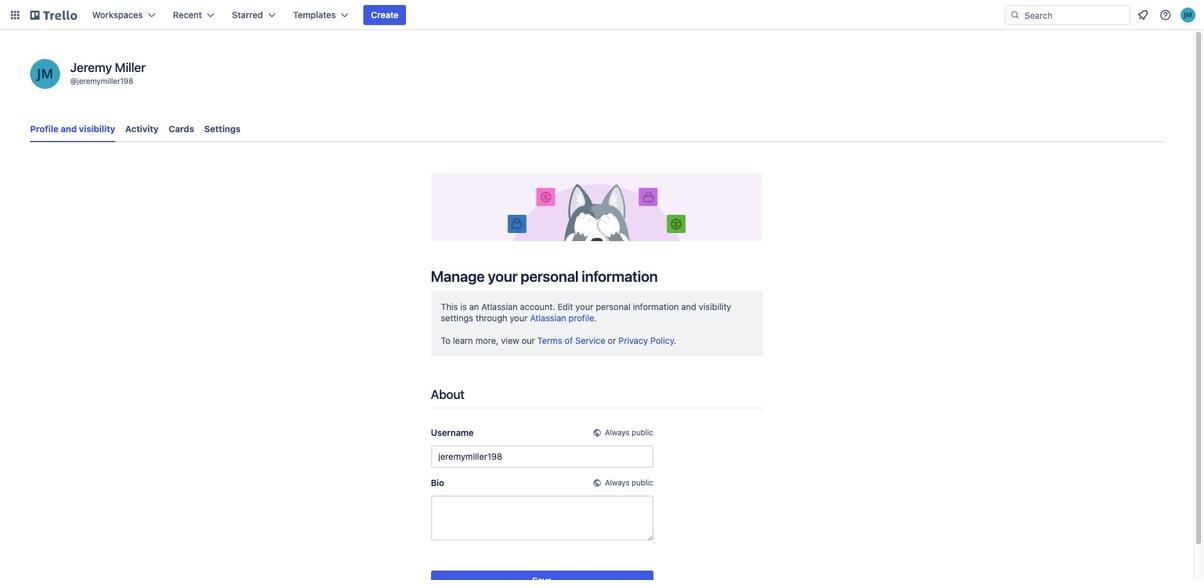 Task type: describe. For each thing, give the bounding box(es) containing it.
Username text field
[[431, 445, 653, 468]]

manage
[[431, 267, 485, 285]]

service
[[575, 335, 605, 346]]

back to home image
[[30, 5, 77, 25]]

workspaces button
[[85, 5, 163, 25]]

1 vertical spatial atlassian
[[530, 313, 566, 323]]

of
[[565, 335, 573, 346]]

public for username
[[632, 428, 653, 437]]

profile and visibility link
[[30, 118, 115, 142]]

0 vertical spatial your
[[488, 267, 518, 285]]

terms of service or privacy policy .
[[537, 335, 676, 346]]

privacy policy link
[[619, 335, 674, 346]]

0 horizontal spatial personal
[[521, 267, 579, 285]]

about
[[431, 387, 465, 402]]

view
[[501, 335, 519, 346]]

profile and visibility
[[30, 123, 115, 134]]

1 horizontal spatial .
[[674, 335, 676, 346]]

0 vertical spatial information
[[582, 267, 658, 285]]

public for bio
[[632, 478, 653, 487]]

starred button
[[225, 5, 283, 25]]

settings
[[441, 313, 473, 323]]

more,
[[475, 335, 499, 346]]

templates
[[293, 9, 336, 20]]

always public for bio
[[605, 478, 653, 487]]

activity link
[[125, 118, 159, 140]]

always for username
[[605, 428, 630, 437]]

and inside profile and visibility "link"
[[61, 123, 77, 134]]

2 vertical spatial your
[[510, 313, 528, 323]]

and inside the this is an atlassian account. edit your personal information and visibility settings through your
[[681, 301, 696, 312]]

miller
[[115, 60, 146, 75]]

visibility inside "link"
[[79, 123, 115, 134]]

this is an atlassian account. edit your personal information and visibility settings through your
[[441, 301, 731, 323]]

edit
[[558, 301, 573, 312]]

cards link
[[169, 118, 194, 140]]

manage your personal information
[[431, 267, 658, 285]]

atlassian profile link
[[530, 313, 594, 323]]

is
[[460, 301, 467, 312]]

activity
[[125, 123, 159, 134]]

1 vertical spatial your
[[576, 301, 593, 312]]

always public for username
[[605, 428, 653, 437]]

privacy
[[619, 335, 648, 346]]

visibility inside the this is an atlassian account. edit your personal information and visibility settings through your
[[699, 301, 731, 312]]

this
[[441, 301, 458, 312]]

account.
[[520, 301, 555, 312]]



Task type: vqa. For each thing, say whether or not it's contained in the screenshot.
Customize views IMAGE
no



Task type: locate. For each thing, give the bounding box(es) containing it.
0 horizontal spatial and
[[61, 123, 77, 134]]

1 vertical spatial always
[[605, 478, 630, 487]]

atlassian up through
[[481, 301, 518, 312]]

1 horizontal spatial visibility
[[699, 301, 731, 312]]

create button
[[363, 5, 406, 25]]

primary element
[[0, 0, 1203, 30]]

and
[[61, 123, 77, 134], [681, 301, 696, 312]]

0 vertical spatial always
[[605, 428, 630, 437]]

settings link
[[204, 118, 241, 140]]

information up the this is an atlassian account. edit your personal information and visibility settings through your
[[582, 267, 658, 285]]

atlassian profile
[[530, 313, 594, 323]]

1 vertical spatial personal
[[596, 301, 631, 312]]

learn
[[453, 335, 473, 346]]

always public
[[605, 428, 653, 437], [605, 478, 653, 487]]

1 vertical spatial and
[[681, 301, 696, 312]]

0 vertical spatial public
[[632, 428, 653, 437]]

1 horizontal spatial atlassian
[[530, 313, 566, 323]]

personal up account.
[[521, 267, 579, 285]]

0 vertical spatial visibility
[[79, 123, 115, 134]]

0 vertical spatial always public
[[605, 428, 653, 437]]

information inside the this is an atlassian account. edit your personal information and visibility settings through your
[[633, 301, 679, 312]]

profile
[[30, 123, 58, 134]]

terms
[[537, 335, 562, 346]]

0 vertical spatial personal
[[521, 267, 579, 285]]

your
[[488, 267, 518, 285], [576, 301, 593, 312], [510, 313, 528, 323]]

0 notifications image
[[1136, 8, 1151, 23]]

information up 'policy'
[[633, 301, 679, 312]]

jeremy miller (jeremymiller198) image
[[30, 59, 60, 89]]

1 vertical spatial information
[[633, 301, 679, 312]]

0 vertical spatial atlassian
[[481, 301, 518, 312]]

personal up or
[[596, 301, 631, 312]]

your up profile on the bottom
[[576, 301, 593, 312]]

. up service
[[594, 313, 597, 323]]

jeremy miller @ jeremymiller198
[[70, 60, 146, 86]]

1 horizontal spatial and
[[681, 301, 696, 312]]

1 horizontal spatial personal
[[596, 301, 631, 312]]

switch to… image
[[9, 9, 21, 21]]

recent
[[173, 9, 202, 20]]

0 vertical spatial .
[[594, 313, 597, 323]]

0 horizontal spatial visibility
[[79, 123, 115, 134]]

.
[[594, 313, 597, 323], [674, 335, 676, 346]]

username
[[431, 427, 474, 438]]

your up through
[[488, 267, 518, 285]]

terms of service link
[[537, 335, 605, 346]]

search image
[[1010, 10, 1020, 20]]

public
[[632, 428, 653, 437], [632, 478, 653, 487]]

to
[[441, 335, 451, 346]]

jeremy miller (jeremymiller198) image
[[1181, 8, 1196, 23]]

2 always public from the top
[[605, 478, 653, 487]]

create
[[371, 9, 399, 20]]

settings
[[204, 123, 241, 134]]

always
[[605, 428, 630, 437], [605, 478, 630, 487]]

1 always from the top
[[605, 428, 630, 437]]

jeremymiller198
[[77, 76, 133, 86]]

atlassian inside the this is an atlassian account. edit your personal information and visibility settings through your
[[481, 301, 518, 312]]

visibility
[[79, 123, 115, 134], [699, 301, 731, 312]]

Bio text field
[[431, 496, 653, 541]]

jeremy
[[70, 60, 112, 75]]

or
[[608, 335, 616, 346]]

an
[[469, 301, 479, 312]]

workspaces
[[92, 9, 143, 20]]

policy
[[650, 335, 674, 346]]

starred
[[232, 9, 263, 20]]

personal
[[521, 267, 579, 285], [596, 301, 631, 312]]

always for bio
[[605, 478, 630, 487]]

0 vertical spatial and
[[61, 123, 77, 134]]

your down account.
[[510, 313, 528, 323]]

templates button
[[286, 5, 356, 25]]

atlassian down account.
[[530, 313, 566, 323]]

2 public from the top
[[632, 478, 653, 487]]

@
[[70, 76, 77, 86]]

bio
[[431, 477, 444, 488]]

recent button
[[165, 5, 222, 25]]

. inside ". to learn more, view our"
[[594, 313, 597, 323]]

1 vertical spatial always public
[[605, 478, 653, 487]]

0 horizontal spatial .
[[594, 313, 597, 323]]

2 always from the top
[[605, 478, 630, 487]]

1 vertical spatial .
[[674, 335, 676, 346]]

Search field
[[1020, 6, 1130, 24]]

profile
[[569, 313, 594, 323]]

personal inside the this is an atlassian account. edit your personal information and visibility settings through your
[[596, 301, 631, 312]]

. right "privacy"
[[674, 335, 676, 346]]

open information menu image
[[1159, 9, 1172, 21]]

1 always public from the top
[[605, 428, 653, 437]]

0 horizontal spatial atlassian
[[481, 301, 518, 312]]

1 vertical spatial visibility
[[699, 301, 731, 312]]

cards
[[169, 123, 194, 134]]

1 vertical spatial public
[[632, 478, 653, 487]]

information
[[582, 267, 658, 285], [633, 301, 679, 312]]

our
[[522, 335, 535, 346]]

1 public from the top
[[632, 428, 653, 437]]

through
[[476, 313, 507, 323]]

atlassian
[[481, 301, 518, 312], [530, 313, 566, 323]]

. to learn more, view our
[[441, 313, 597, 346]]



